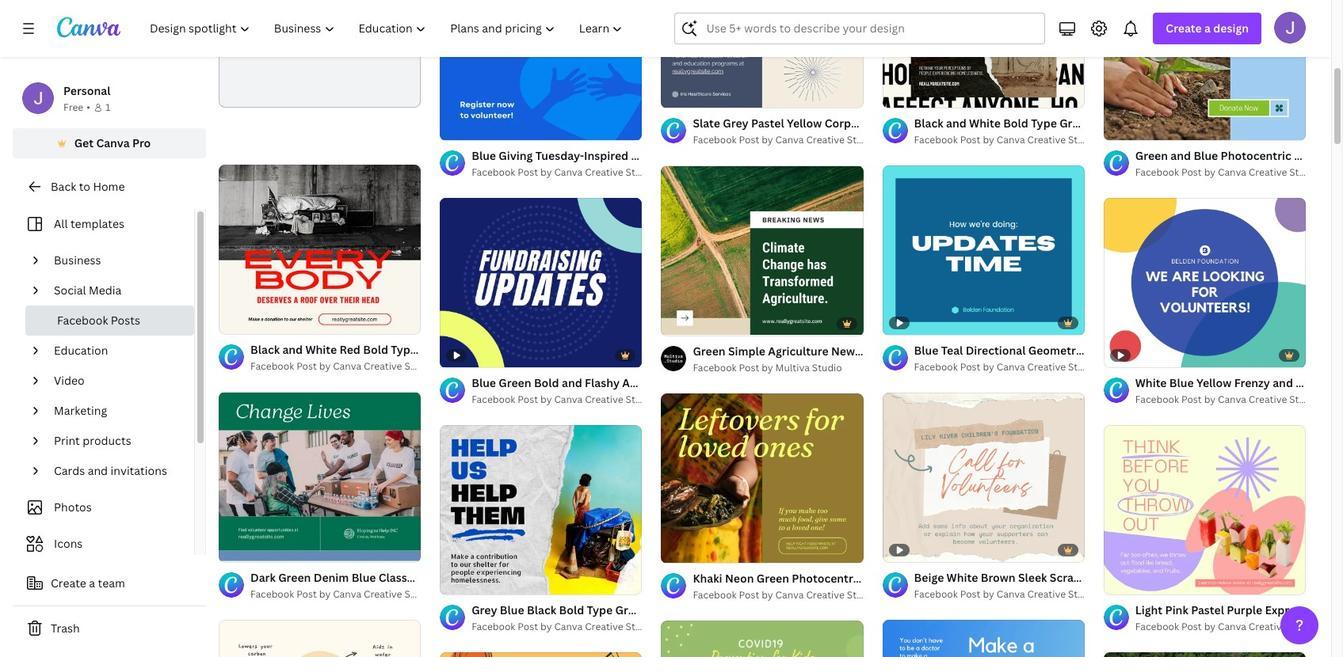 Task type: locate. For each thing, give the bounding box(es) containing it.
black and white bold type grunge  homeless awareness education homelessness facebook post image
[[883, 0, 1085, 108]]

create inside "button"
[[51, 576, 86, 591]]

blue inside the blue teal directional geometric announcement facebook post facebook post by canva creative studio
[[914, 343, 939, 358]]

light pink pastel purple expressive scribbles climate impact food waste facebook post image
[[1104, 426, 1306, 595]]

flashy
[[585, 376, 620, 391]]

0 horizontal spatial announcement
[[622, 376, 706, 391]]

0 vertical spatial announcement
[[1088, 343, 1171, 358]]

jacob simon image
[[1274, 12, 1306, 44]]

a for blank
[[270, 34, 277, 49]]

khaki neon green photocentric sustainable habits food waste facebook post image
[[661, 394, 863, 563]]

blue left bold
[[472, 376, 496, 391]]

studio inside blue giving tuesday-inspired event facebook post facebook post by canva creative studio
[[626, 166, 656, 179]]

creative inside the blue teal directional geometric announcement facebook post facebook post by canva creative studio
[[1028, 361, 1066, 374]]

business
[[54, 253, 101, 268]]

posts
[[111, 313, 140, 328]]

create left design
[[1166, 21, 1202, 36]]

post
[[420, 34, 444, 49], [739, 133, 759, 147], [960, 133, 981, 147], [719, 148, 743, 163], [518, 166, 538, 179], [1182, 166, 1202, 179], [1228, 343, 1252, 358], [946, 344, 970, 359], [296, 360, 317, 373], [960, 361, 981, 374], [739, 361, 759, 375], [763, 376, 787, 391], [518, 393, 538, 406], [1182, 393, 1202, 406], [296, 588, 317, 601], [960, 588, 981, 601], [739, 589, 759, 602], [518, 621, 538, 634], [1182, 621, 1202, 634]]

0 vertical spatial blue
[[472, 148, 496, 163]]

1 horizontal spatial and
[[562, 376, 582, 391]]

green inside green simple agriculture newsroom facebook post facebook post by multiva studio
[[693, 344, 726, 359]]

print
[[54, 433, 80, 449]]

black and white red bold typographic photocentric donation sales volunteering impact homelessness facebook post image
[[219, 165, 421, 334]]

announcement right geometric
[[1088, 343, 1171, 358]]

facebook
[[366, 34, 417, 49], [693, 133, 737, 147], [914, 133, 958, 147], [665, 148, 716, 163], [472, 166, 515, 179], [1135, 166, 1179, 179], [57, 313, 108, 328], [1174, 343, 1226, 358], [892, 344, 944, 359], [250, 360, 294, 373], [914, 361, 958, 374], [693, 361, 737, 375], [708, 376, 760, 391], [472, 393, 515, 406], [1135, 393, 1179, 406], [250, 588, 294, 601], [914, 588, 958, 601], [693, 589, 737, 602], [472, 621, 515, 634], [1135, 621, 1179, 634]]

blank
[[279, 34, 308, 49]]

1 vertical spatial announcement
[[622, 376, 706, 391]]

canva
[[776, 133, 804, 147], [997, 133, 1025, 147], [96, 136, 130, 151], [554, 166, 583, 179], [1218, 166, 1246, 179], [333, 360, 361, 373], [997, 361, 1025, 374], [554, 393, 583, 406], [1218, 393, 1246, 406], [333, 588, 361, 601], [997, 588, 1025, 601], [776, 589, 804, 602], [554, 621, 583, 634], [1218, 621, 1246, 634]]

studio inside blue green bold and flashy announcement facebook post facebook post by canva creative studio
[[626, 393, 656, 406]]

inspired
[[584, 148, 629, 163]]

2 vertical spatial blue
[[472, 376, 496, 391]]

templates
[[70, 216, 124, 231]]

a left design
[[1205, 21, 1211, 36]]

blue inside blue green bold and flashy announcement facebook post facebook post by canva creative studio
[[472, 376, 496, 391]]

a inside dropdown button
[[1205, 21, 1211, 36]]

1 horizontal spatial a
[[270, 34, 277, 49]]

announcement right flashy
[[622, 376, 706, 391]]

creative
[[806, 133, 845, 147], [1028, 133, 1066, 147], [585, 166, 623, 179], [1249, 166, 1287, 179], [364, 360, 402, 373], [1028, 361, 1066, 374], [585, 393, 623, 406], [1249, 393, 1287, 406], [364, 588, 402, 601], [1028, 588, 1066, 601], [806, 589, 845, 602], [585, 621, 623, 634], [1249, 621, 1287, 634]]

newsroom
[[831, 344, 889, 359]]

create inside dropdown button
[[1166, 21, 1202, 36]]

directional
[[966, 343, 1026, 358]]

None search field
[[675, 13, 1046, 44]]

studio
[[847, 133, 877, 147], [1068, 133, 1098, 147], [626, 166, 656, 179], [1290, 166, 1320, 179], [405, 360, 435, 373], [1068, 361, 1098, 374], [812, 361, 842, 375], [626, 393, 656, 406], [1290, 393, 1320, 406], [405, 588, 435, 601], [1068, 588, 1098, 601], [847, 589, 877, 602], [626, 621, 656, 634], [1290, 621, 1320, 634]]

a left team
[[89, 576, 95, 591]]

education link
[[48, 336, 185, 366]]

media
[[89, 283, 121, 298]]

create left blank
[[232, 34, 268, 49]]

2 horizontal spatial create
[[1166, 21, 1202, 36]]

green left bold
[[499, 376, 531, 391]]

blue
[[472, 148, 496, 163], [914, 343, 939, 358], [472, 376, 496, 391]]

agriculture
[[768, 344, 829, 359]]

back
[[51, 179, 76, 194]]

green
[[693, 344, 726, 359], [499, 376, 531, 391]]

blue inside blue giving tuesday-inspired event facebook post facebook post by canva creative studio
[[472, 148, 496, 163]]

and right bold
[[562, 376, 582, 391]]

1 horizontal spatial create
[[232, 34, 268, 49]]

business link
[[48, 246, 185, 276]]

creative inside blue giving tuesday-inspired event facebook post facebook post by canva creative studio
[[585, 166, 623, 179]]

1 vertical spatial green
[[499, 376, 531, 391]]

social media link
[[48, 276, 185, 306]]

create a design
[[1166, 21, 1249, 36]]

green simple agriculture newsroom facebook post facebook post by multiva studio
[[693, 344, 970, 375]]

blue left teal
[[914, 343, 939, 358]]

blue for blue green bold and flashy announcement facebook post
[[472, 376, 496, 391]]

all
[[54, 216, 68, 231]]

a inside "button"
[[89, 576, 95, 591]]

canva inside blue green bold and flashy announcement facebook post facebook post by canva creative studio
[[554, 393, 583, 406]]

create
[[1166, 21, 1202, 36], [232, 34, 268, 49], [51, 576, 86, 591]]

and
[[562, 376, 582, 391], [88, 464, 108, 479]]

get
[[74, 136, 94, 151]]

blue green bold and flashy announcement facebook post facebook post by canva creative studio
[[472, 376, 787, 406]]

nonprofit
[[311, 34, 363, 49]]

0 vertical spatial and
[[562, 376, 582, 391]]

green left simple
[[693, 344, 726, 359]]

blue left giving
[[472, 148, 496, 163]]

1 vertical spatial and
[[88, 464, 108, 479]]

print products link
[[48, 426, 185, 456]]

1 vertical spatial blue
[[914, 343, 939, 358]]

blue for blue giving tuesday-inspired event facebook post
[[472, 148, 496, 163]]

a left blank
[[270, 34, 277, 49]]

video link
[[48, 366, 185, 396]]

create down icons
[[51, 576, 86, 591]]

announcement
[[1088, 343, 1171, 358], [622, 376, 706, 391]]

green simple agriculture newsroom facebook post link
[[693, 343, 970, 360]]

a
[[1205, 21, 1211, 36], [270, 34, 277, 49], [89, 576, 95, 591]]

simple
[[728, 344, 765, 359]]

0 vertical spatial green
[[693, 344, 726, 359]]

1 horizontal spatial green
[[693, 344, 726, 359]]

blue for blue teal directional geometric announcement facebook post
[[914, 343, 939, 358]]

home
[[93, 179, 125, 194]]

multiva
[[776, 361, 810, 375]]

facebook posts
[[57, 313, 140, 328]]

icons link
[[22, 529, 185, 559]]

0 horizontal spatial and
[[88, 464, 108, 479]]

tuesday-
[[535, 148, 584, 163]]

facebook post by canva creative studio link
[[693, 133, 877, 148], [914, 133, 1098, 148], [472, 165, 656, 181], [1135, 165, 1320, 181], [250, 359, 435, 375], [914, 360, 1098, 376], [472, 392, 656, 408], [1135, 392, 1320, 408], [250, 587, 435, 603], [914, 587, 1098, 603], [693, 588, 877, 604], [472, 620, 656, 636], [1135, 620, 1320, 636]]

cards and invitations
[[54, 464, 167, 479]]

trash link
[[13, 613, 206, 645]]

studio inside the blue teal directional geometric announcement facebook post facebook post by canva creative studio
[[1068, 361, 1098, 374]]

by inside blue green bold and flashy announcement facebook post facebook post by canva creative studio
[[541, 393, 552, 406]]

1 horizontal spatial announcement
[[1088, 343, 1171, 358]]

blue green bold and flashy announcement facebook post link
[[472, 375, 787, 392]]

education
[[54, 343, 108, 358]]

get canva pro
[[74, 136, 151, 151]]

0 horizontal spatial create
[[51, 576, 86, 591]]

by
[[762, 133, 773, 147], [983, 133, 994, 147], [541, 166, 552, 179], [1204, 166, 1216, 179], [319, 360, 331, 373], [983, 361, 994, 374], [762, 361, 773, 375], [541, 393, 552, 406], [1204, 393, 1216, 406], [319, 588, 331, 601], [983, 588, 994, 601], [762, 589, 773, 602], [541, 621, 552, 634], [1204, 621, 1216, 634]]

canva inside blue giving tuesday-inspired event facebook post facebook post by canva creative studio
[[554, 166, 583, 179]]

teal
[[941, 343, 963, 358]]

grey blue black bold type grunge donation sales volunteering impact homelessness facebook post image
[[440, 426, 642, 595]]

invitations
[[111, 464, 167, 479]]

all templates
[[54, 216, 124, 231]]

beige cartoon thrifting matters instagram (facebook post) image
[[219, 620, 421, 658]]

create a blank nonprofit facebook post
[[232, 34, 444, 49]]

green and blue photocentric blocks environment and animals facebook post image
[[1104, 0, 1306, 140]]

0 horizontal spatial green
[[499, 376, 531, 391]]

creative inside blue green bold and flashy announcement facebook post facebook post by canva creative studio
[[585, 393, 623, 406]]

2 horizontal spatial a
[[1205, 21, 1211, 36]]

blue giving tuesday-inspired event facebook post link
[[472, 148, 743, 165]]

and right cards
[[88, 464, 108, 479]]

marketing
[[54, 403, 107, 418]]

facebook post by canva creative studio
[[693, 133, 877, 147], [914, 133, 1098, 147], [1135, 166, 1320, 179], [250, 360, 435, 373], [1135, 393, 1320, 406], [250, 588, 435, 601], [914, 588, 1098, 601], [693, 589, 877, 602], [472, 621, 656, 634], [1135, 621, 1320, 634]]

to
[[79, 179, 90, 194]]

0 horizontal spatial a
[[89, 576, 95, 591]]



Task type: vqa. For each thing, say whether or not it's contained in the screenshot.
Shared with you link
no



Task type: describe. For each thing, give the bounding box(es) containing it.
free
[[63, 101, 83, 114]]

trash
[[51, 621, 80, 636]]

facebook post by multiva studio link
[[693, 360, 863, 376]]

blue teal directional geometric announcement facebook post link
[[914, 342, 1252, 360]]

by inside the blue teal directional geometric announcement facebook post facebook post by canva creative studio
[[983, 361, 994, 374]]

blue giving tuesday-inspired event facebook post image
[[440, 0, 642, 140]]

giving
[[499, 148, 533, 163]]

social media
[[54, 283, 121, 298]]

•
[[87, 101, 90, 114]]

green inside blue green bold and flashy announcement facebook post facebook post by canva creative studio
[[499, 376, 531, 391]]

marketing link
[[48, 396, 185, 426]]

event
[[631, 148, 662, 163]]

studio inside green simple agriculture newsroom facebook post facebook post by multiva studio
[[812, 361, 842, 375]]

canva inside the blue teal directional geometric announcement facebook post facebook post by canva creative studio
[[997, 361, 1025, 374]]

all templates link
[[22, 209, 185, 239]]

and inside blue green bold and flashy announcement facebook post facebook post by canva creative studio
[[562, 376, 582, 391]]

announcement inside blue green bold and flashy announcement facebook post facebook post by canva creative studio
[[622, 376, 706, 391]]

pro
[[132, 136, 151, 151]]

photos link
[[22, 493, 185, 523]]

print products
[[54, 433, 131, 449]]

social
[[54, 283, 86, 298]]

personal
[[63, 83, 110, 98]]

video
[[54, 373, 84, 388]]

free •
[[63, 101, 90, 114]]

create a team button
[[13, 568, 206, 600]]

create a blank nonprofit facebook post link
[[219, 0, 444, 108]]

a for team
[[89, 576, 95, 591]]

dark green denim blue classy minimalist generic charity facebook post image
[[219, 393, 421, 562]]

team
[[98, 576, 125, 591]]

blue teal directional geometric announcement facebook post facebook post by canva creative studio
[[914, 343, 1252, 374]]

cards and invitations link
[[48, 456, 185, 487]]

top level navigation element
[[139, 13, 637, 44]]

back to home link
[[13, 171, 206, 203]]

back to home
[[51, 179, 125, 194]]

bold
[[534, 376, 559, 391]]

slate grey pastel yellow corporate clean fundraising donation opportunities square chronic illness facebook post image
[[661, 0, 863, 108]]

by inside green simple agriculture newsroom facebook post facebook post by multiva studio
[[762, 361, 773, 375]]

green illustrative coronavirus prevention for kids facebook post image
[[661, 622, 863, 658]]

announcement inside the blue teal directional geometric announcement facebook post facebook post by canva creative studio
[[1088, 343, 1171, 358]]

design
[[1214, 21, 1249, 36]]

get canva pro button
[[13, 128, 206, 158]]

a for design
[[1205, 21, 1211, 36]]

photos
[[54, 500, 92, 515]]

create a team
[[51, 576, 125, 591]]

create a design button
[[1153, 13, 1262, 44]]

icons
[[54, 537, 83, 552]]

Search search field
[[706, 13, 1035, 44]]

cards
[[54, 464, 85, 479]]

create for create a design
[[1166, 21, 1202, 36]]

by inside blue giving tuesday-inspired event facebook post facebook post by canva creative studio
[[541, 166, 552, 179]]

create for create a team
[[51, 576, 86, 591]]

create for create a blank nonprofit facebook post
[[232, 34, 268, 49]]

products
[[83, 433, 131, 449]]

geometric
[[1028, 343, 1085, 358]]

create a blank nonprofit facebook post element
[[219, 0, 444, 108]]

1
[[105, 101, 110, 114]]

canva inside get canva pro button
[[96, 136, 130, 151]]

green simple agriculture newsroom facebook post image
[[661, 166, 863, 336]]

blue giving tuesday-inspired event facebook post facebook post by canva creative studio
[[472, 148, 743, 179]]



